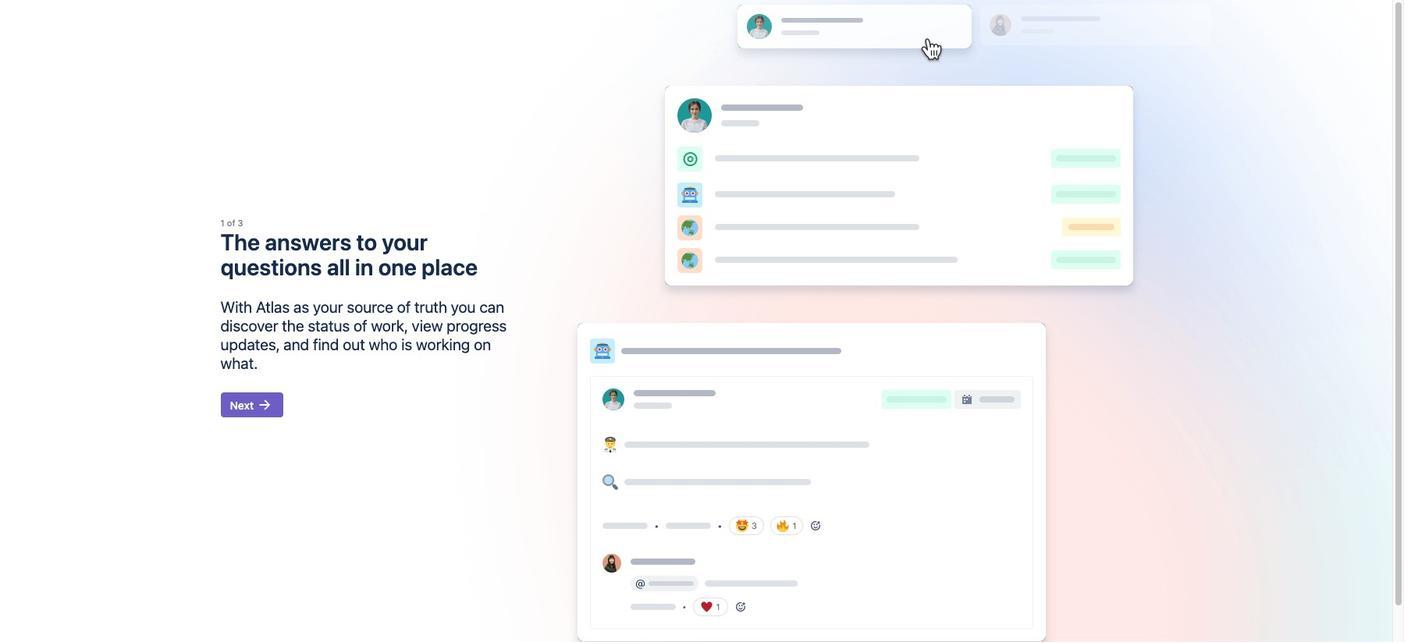 Task type: locate. For each thing, give the bounding box(es) containing it.
you
[[451, 298, 476, 316]]

the
[[221, 229, 260, 255]]

who
[[369, 336, 398, 354]]

next
[[230, 399, 254, 412]]

your right to
[[382, 229, 428, 255]]

of
[[227, 218, 235, 228], [397, 298, 411, 316], [354, 317, 367, 335]]

and
[[284, 336, 309, 354]]

0 horizontal spatial of
[[227, 218, 235, 228]]

1 vertical spatial of
[[397, 298, 411, 316]]

answers
[[265, 229, 352, 255]]

of right 1
[[227, 218, 235, 228]]

0 vertical spatial of
[[227, 218, 235, 228]]

all
[[327, 254, 350, 280]]

place
[[422, 254, 478, 280]]

1 vertical spatial your
[[313, 298, 343, 316]]

view
[[412, 317, 443, 335]]

0 horizontal spatial your
[[313, 298, 343, 316]]

1 horizontal spatial your
[[382, 229, 428, 255]]

one
[[378, 254, 417, 280]]

of inside 1 of 3 the answers to your questions all in one place
[[227, 218, 235, 228]]

of up out
[[354, 317, 367, 335]]

your up status
[[313, 298, 343, 316]]

as
[[294, 298, 309, 316]]

2 horizontal spatial of
[[397, 298, 411, 316]]

what.
[[221, 354, 258, 372]]

your
[[382, 229, 428, 255], [313, 298, 343, 316]]

next button
[[221, 393, 284, 418]]

find
[[313, 336, 339, 354]]

to
[[356, 229, 377, 255]]

your inside with atlas as your source of truth you can discover the status of work, view progress updates, and find out who is working on what.
[[313, 298, 343, 316]]

2 vertical spatial of
[[354, 317, 367, 335]]

of up work,
[[397, 298, 411, 316]]

discover
[[221, 317, 278, 335]]

progress
[[447, 317, 507, 335]]

0 vertical spatial your
[[382, 229, 428, 255]]

updates,
[[221, 336, 280, 354]]

out
[[343, 336, 365, 354]]



Task type: describe. For each thing, give the bounding box(es) containing it.
questions
[[221, 254, 322, 280]]

1 horizontal spatial of
[[354, 317, 367, 335]]

atlas
[[256, 298, 290, 316]]

truth
[[415, 298, 447, 316]]

source
[[347, 298, 393, 316]]

can
[[480, 298, 505, 316]]

is
[[402, 336, 412, 354]]

status
[[308, 317, 350, 335]]

with atlas as your source of truth you can discover the status of work, view progress updates, and find out who is working on what.
[[221, 298, 507, 372]]

the
[[282, 317, 304, 335]]

your inside 1 of 3 the answers to your questions all in one place
[[382, 229, 428, 255]]

1
[[221, 218, 225, 228]]

work,
[[371, 317, 408, 335]]

on
[[474, 336, 491, 354]]

in
[[355, 254, 374, 280]]

with
[[221, 298, 252, 316]]

1 of 3 the answers to your questions all in one place
[[221, 218, 478, 280]]

working
[[416, 336, 470, 354]]

3
[[238, 218, 243, 228]]



Task type: vqa. For each thing, say whether or not it's contained in the screenshot.
SWITCH TO... image in the top left of the page
no



